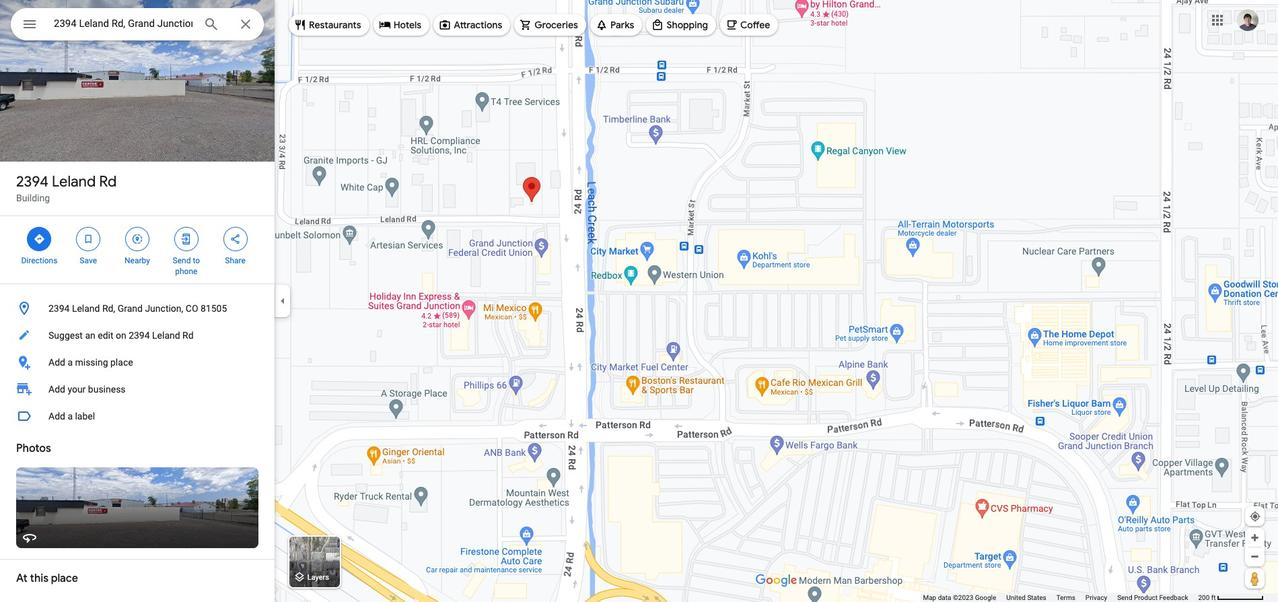 Task type: describe. For each thing, give the bounding box(es) containing it.
building
[[16, 193, 50, 203]]

label
[[75, 411, 95, 422]]

google
[[976, 594, 997, 601]]

save
[[80, 256, 97, 265]]

81505
[[201, 303, 227, 314]]

restaurants button
[[289, 9, 370, 41]]

share
[[225, 256, 246, 265]]

rd inside "2394 leland rd building"
[[99, 172, 117, 191]]

phone
[[175, 267, 198, 276]]

hotels
[[394, 19, 422, 31]]

leland for rd,
[[72, 303, 100, 314]]

2394 for rd
[[16, 172, 48, 191]]

missing
[[75, 357, 108, 368]]

hotels button
[[374, 9, 430, 41]]


[[33, 232, 45, 246]]

show street view coverage image
[[1246, 568, 1265, 589]]

to
[[193, 256, 200, 265]]

add your business
[[48, 384, 126, 395]]

 search field
[[11, 8, 264, 43]]

photos
[[16, 442, 51, 455]]

place inside button
[[110, 357, 133, 368]]

grand
[[118, 303, 143, 314]]

at
[[16, 572, 28, 585]]

business
[[88, 384, 126, 395]]

rd inside button
[[183, 330, 194, 341]]

united states
[[1007, 594, 1047, 601]]

200
[[1199, 594, 1210, 601]]

shopping button
[[647, 9, 717, 41]]

send product feedback
[[1118, 594, 1189, 601]]

leland inside button
[[152, 330, 180, 341]]

states
[[1028, 594, 1047, 601]]

©2023
[[954, 594, 974, 601]]

attractions
[[454, 19, 503, 31]]

layers
[[308, 573, 329, 582]]

a for label
[[68, 411, 73, 422]]

your
[[68, 384, 86, 395]]

none field inside 2394 leland rd, grand junction, co 81505 field
[[54, 15, 193, 32]]

send for send to phone
[[173, 256, 191, 265]]

map data ©2023 google
[[924, 594, 997, 601]]

directions
[[21, 256, 57, 265]]

collapse side panel image
[[275, 294, 290, 308]]

privacy
[[1086, 594, 1108, 601]]

restaurants
[[309, 19, 361, 31]]

feedback
[[1160, 594, 1189, 601]]

0 horizontal spatial place
[[51, 572, 78, 585]]

google account: nolan park  
(nolan.park@adept.ai) image
[[1238, 9, 1259, 31]]

suggest
[[48, 330, 83, 341]]

add for add a missing place
[[48, 357, 65, 368]]

attractions button
[[434, 9, 511, 41]]

groceries button
[[515, 9, 587, 41]]

shopping
[[667, 19, 709, 31]]

footer inside google maps element
[[924, 593, 1199, 602]]

parks button
[[591, 9, 643, 41]]

leland for rd
[[52, 172, 96, 191]]

send to phone
[[173, 256, 200, 276]]

google maps element
[[0, 0, 1279, 602]]

edit
[[98, 330, 113, 341]]

an
[[85, 330, 95, 341]]

2394 leland rd building
[[16, 172, 117, 203]]

coffee
[[741, 19, 771, 31]]


[[22, 15, 38, 34]]

nearby
[[125, 256, 150, 265]]

add your business link
[[0, 376, 275, 403]]

a for missing
[[68, 357, 73, 368]]

 button
[[11, 8, 48, 43]]



Task type: locate. For each thing, give the bounding box(es) containing it.
groceries
[[535, 19, 578, 31]]

1 horizontal spatial rd
[[183, 330, 194, 341]]

0 vertical spatial add
[[48, 357, 65, 368]]

0 horizontal spatial rd
[[99, 172, 117, 191]]

0 vertical spatial rd
[[99, 172, 117, 191]]

add for add a label
[[48, 411, 65, 422]]

2394 leland rd, grand junction, co 81505
[[48, 303, 227, 314]]

2394 right 'on'
[[129, 330, 150, 341]]

1 vertical spatial 2394
[[48, 303, 70, 314]]

add left your
[[48, 384, 65, 395]]

leland inside button
[[72, 303, 100, 314]]

footer containing map data ©2023 google
[[924, 593, 1199, 602]]

200 ft
[[1199, 594, 1217, 601]]

ft
[[1212, 594, 1217, 601]]

2 a from the top
[[68, 411, 73, 422]]

product
[[1135, 594, 1158, 601]]

at this place
[[16, 572, 78, 585]]

send inside button
[[1118, 594, 1133, 601]]

2394 inside "2394 leland rd building"
[[16, 172, 48, 191]]

place down 'on'
[[110, 357, 133, 368]]

2394 leland rd main content
[[0, 0, 275, 602]]

0 vertical spatial place
[[110, 357, 133, 368]]

0 vertical spatial send
[[173, 256, 191, 265]]

1 horizontal spatial place
[[110, 357, 133, 368]]

place
[[110, 357, 133, 368], [51, 572, 78, 585]]

a
[[68, 357, 73, 368], [68, 411, 73, 422]]

2 vertical spatial leland
[[152, 330, 180, 341]]

2394 leland rd, grand junction, co 81505 button
[[0, 295, 275, 322]]

3 add from the top
[[48, 411, 65, 422]]

leland left rd,
[[72, 303, 100, 314]]

a left missing
[[68, 357, 73, 368]]

suggest an edit on 2394 leland rd
[[48, 330, 194, 341]]

united states button
[[1007, 593, 1047, 602]]


[[131, 232, 143, 246]]

0 horizontal spatial 2394
[[16, 172, 48, 191]]

actions for 2394 leland rd region
[[0, 216, 275, 284]]


[[82, 232, 94, 246]]

1 vertical spatial send
[[1118, 594, 1133, 601]]

leland down junction,
[[152, 330, 180, 341]]

add down suggest
[[48, 357, 65, 368]]

2394 Leland Rd, Grand Junction, CO 81505 field
[[11, 8, 264, 40]]

2394 inside button
[[48, 303, 70, 314]]

parks
[[611, 19, 635, 31]]

add a label button
[[0, 403, 275, 430]]


[[180, 232, 192, 246]]


[[229, 232, 241, 246]]

terms button
[[1057, 593, 1076, 602]]

2 horizontal spatial 2394
[[129, 330, 150, 341]]

zoom in image
[[1251, 533, 1261, 543]]

0 vertical spatial 2394
[[16, 172, 48, 191]]

2 add from the top
[[48, 384, 65, 395]]

on
[[116, 330, 126, 341]]

2 vertical spatial add
[[48, 411, 65, 422]]

leland
[[52, 172, 96, 191], [72, 303, 100, 314], [152, 330, 180, 341]]

add a label
[[48, 411, 95, 422]]

None field
[[54, 15, 193, 32]]

0 vertical spatial leland
[[52, 172, 96, 191]]

2 vertical spatial 2394
[[129, 330, 150, 341]]

send left product
[[1118, 594, 1133, 601]]

rd
[[99, 172, 117, 191], [183, 330, 194, 341]]

leland inside "2394 leland rd building"
[[52, 172, 96, 191]]

co
[[186, 303, 198, 314]]

1 vertical spatial rd
[[183, 330, 194, 341]]

send product feedback button
[[1118, 593, 1189, 602]]

coffee button
[[721, 9, 779, 41]]

add for add your business
[[48, 384, 65, 395]]

1 horizontal spatial 2394
[[48, 303, 70, 314]]

footer
[[924, 593, 1199, 602]]

a left the label
[[68, 411, 73, 422]]

suggest an edit on 2394 leland rd button
[[0, 322, 275, 349]]

1 a from the top
[[68, 357, 73, 368]]

add a missing place
[[48, 357, 133, 368]]

add left the label
[[48, 411, 65, 422]]

add a missing place button
[[0, 349, 275, 376]]

2394 for rd,
[[48, 303, 70, 314]]

united
[[1007, 594, 1026, 601]]

map
[[924, 594, 937, 601]]

1 vertical spatial a
[[68, 411, 73, 422]]

send up phone
[[173, 256, 191, 265]]

1 vertical spatial leland
[[72, 303, 100, 314]]

leland up 
[[52, 172, 96, 191]]

show your location image
[[1250, 510, 1262, 523]]

1 vertical spatial place
[[51, 572, 78, 585]]

1 vertical spatial add
[[48, 384, 65, 395]]

send for send product feedback
[[1118, 594, 1133, 601]]

terms
[[1057, 594, 1076, 601]]

privacy button
[[1086, 593, 1108, 602]]

send
[[173, 256, 191, 265], [1118, 594, 1133, 601]]

zoom out image
[[1251, 552, 1261, 562]]

this
[[30, 572, 49, 585]]

data
[[939, 594, 952, 601]]

2394
[[16, 172, 48, 191], [48, 303, 70, 314], [129, 330, 150, 341]]

0 vertical spatial a
[[68, 357, 73, 368]]

0 horizontal spatial send
[[173, 256, 191, 265]]

200 ft button
[[1199, 594, 1265, 601]]

place right this
[[51, 572, 78, 585]]

junction,
[[145, 303, 183, 314]]

add
[[48, 357, 65, 368], [48, 384, 65, 395], [48, 411, 65, 422]]

rd,
[[102, 303, 115, 314]]

1 add from the top
[[48, 357, 65, 368]]

2394 inside button
[[129, 330, 150, 341]]

2394 up building
[[16, 172, 48, 191]]

send inside the send to phone
[[173, 256, 191, 265]]

2394 up suggest
[[48, 303, 70, 314]]

1 horizontal spatial send
[[1118, 594, 1133, 601]]



Task type: vqa. For each thing, say whether or not it's contained in the screenshot.
the bottom Add
yes



